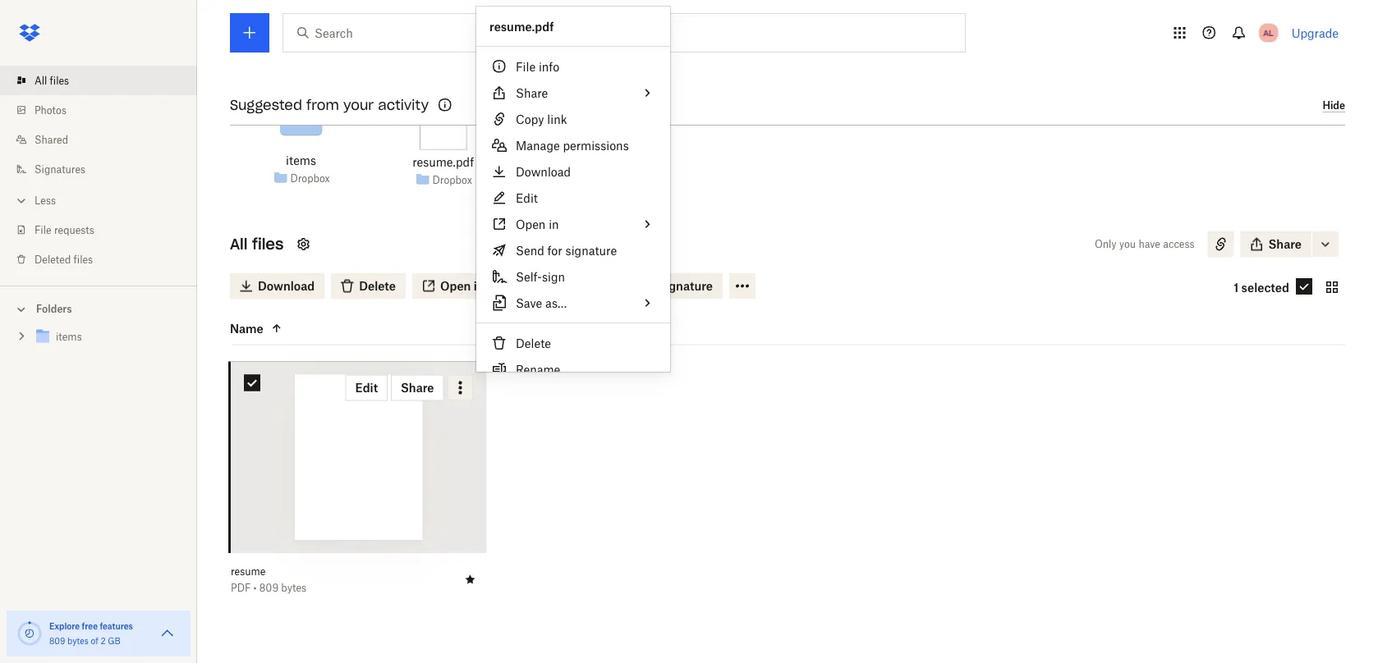 Task type: vqa. For each thing, say whether or not it's contained in the screenshot.
1st CELL from the right
no



Task type: describe. For each thing, give the bounding box(es) containing it.
•
[[254, 583, 257, 595]]

resume
[[231, 566, 266, 578]]

resume button
[[231, 566, 451, 579]]

rename
[[516, 363, 560, 377]]

less image
[[13, 193, 30, 209]]

self-sign
[[516, 270, 565, 284]]

free
[[82, 621, 98, 632]]

manage
[[516, 138, 560, 152]]

name
[[230, 322, 264, 336]]

deleted files link
[[13, 245, 197, 274]]

gb
[[108, 636, 121, 646]]

signatures
[[35, 163, 85, 175]]

info
[[539, 60, 560, 74]]

upgrade
[[1292, 26, 1339, 40]]

/resume.pdf image
[[420, 90, 467, 150]]

save as… menu item
[[476, 290, 670, 316]]

1
[[1234, 281, 1239, 295]]

for
[[547, 244, 563, 258]]

save
[[516, 296, 542, 310]]

download
[[516, 165, 571, 179]]

name button
[[230, 319, 368, 339]]

manage permissions menu item
[[476, 132, 670, 159]]

have
[[1139, 239, 1161, 251]]

upgrade link
[[1292, 26, 1339, 40]]

deleted
[[35, 253, 71, 266]]

dropbox image
[[13, 16, 46, 49]]

signatures link
[[13, 154, 197, 184]]

dropbox for resume.pdf
[[433, 174, 472, 187]]

edit menu item
[[476, 185, 670, 211]]

1 vertical spatial all
[[230, 235, 248, 254]]

open
[[516, 217, 546, 231]]

file for file info
[[516, 60, 536, 74]]

0 horizontal spatial resume.pdf
[[413, 156, 474, 170]]

delete
[[516, 336, 551, 350]]

file requests link
[[13, 215, 197, 245]]

send for signature menu item
[[476, 237, 670, 264]]

list containing all files
[[0, 56, 197, 286]]

selected
[[1242, 281, 1290, 295]]

2
[[101, 636, 106, 646]]

activity
[[378, 97, 429, 113]]

all files link
[[13, 66, 197, 95]]

all files list item
[[0, 66, 197, 95]]

link
[[547, 112, 567, 126]]

copy link
[[516, 112, 567, 126]]

from
[[306, 97, 339, 113]]

your
[[343, 97, 374, 113]]

all files inside list item
[[35, 74, 69, 87]]

only
[[1095, 239, 1117, 251]]

suggested
[[230, 97, 302, 113]]

explore free features 809 bytes of 2 gb
[[49, 621, 133, 646]]

share menu item
[[476, 80, 670, 106]]

share inside button
[[1269, 238, 1302, 252]]

edit
[[516, 191, 538, 205]]

self-
[[516, 270, 542, 284]]

access
[[1163, 239, 1195, 251]]

share inside "menu item"
[[516, 86, 548, 100]]

photos
[[35, 104, 67, 116]]

1 selected
[[1234, 281, 1290, 295]]

open in menu item
[[476, 211, 670, 237]]

resume.pdf link
[[413, 154, 474, 172]]

in
[[549, 217, 559, 231]]

bytes for resume
[[281, 583, 307, 595]]

resume pdf • 809 bytes
[[231, 566, 307, 595]]

folders button
[[0, 297, 197, 321]]

1 vertical spatial all files
[[230, 235, 284, 254]]

signature
[[566, 244, 617, 258]]

features
[[100, 621, 133, 632]]



Task type: locate. For each thing, give the bounding box(es) containing it.
share
[[516, 86, 548, 100], [1269, 238, 1302, 252]]

809 inside resume pdf • 809 bytes
[[259, 583, 279, 595]]

0 horizontal spatial share
[[516, 86, 548, 100]]

open in
[[516, 217, 559, 231]]

1 horizontal spatial dropbox link
[[433, 172, 472, 189]]

file for file requests
[[35, 224, 51, 236]]

all
[[35, 74, 47, 87], [230, 235, 248, 254]]

809 for explore
[[49, 636, 65, 646]]

1 horizontal spatial all files
[[230, 235, 284, 254]]

folders
[[36, 303, 72, 315]]

2 horizontal spatial files
[[252, 235, 284, 254]]

1 horizontal spatial resume.pdf
[[490, 19, 554, 33]]

items
[[286, 154, 316, 168]]

809 down explore
[[49, 636, 65, 646]]

copy
[[516, 112, 544, 126]]

resume.pdf down the /resume.pdf "image"
[[413, 156, 474, 170]]

dropbox link
[[290, 170, 330, 187], [433, 172, 472, 189]]

1 vertical spatial file
[[35, 224, 51, 236]]

file down less
[[35, 224, 51, 236]]

1 vertical spatial resume.pdf
[[413, 156, 474, 170]]

dropbox for items
[[290, 173, 330, 185]]

resume.pdf up file info
[[490, 19, 554, 33]]

shared
[[35, 133, 68, 146]]

file info menu item
[[476, 53, 670, 80]]

of
[[91, 636, 98, 646]]

809 right • at the left of the page
[[259, 583, 279, 595]]

file
[[516, 60, 536, 74], [35, 224, 51, 236]]

download menu item
[[476, 159, 670, 185]]

all inside list item
[[35, 74, 47, 87]]

permissions
[[563, 138, 629, 152]]

1 vertical spatial bytes
[[67, 636, 89, 646]]

deleted files
[[35, 253, 93, 266]]

delete menu item
[[476, 330, 670, 357]]

pdf
[[231, 583, 251, 595]]

as…
[[546, 296, 567, 310]]

bytes left of
[[67, 636, 89, 646]]

list
[[0, 56, 197, 286]]

file, resume.pdf row
[[231, 362, 487, 618]]

send
[[516, 244, 544, 258]]

manage permissions
[[516, 138, 629, 152]]

dropbox down the items
[[290, 173, 330, 185]]

0 horizontal spatial bytes
[[67, 636, 89, 646]]

dropbox down resume.pdf link
[[433, 174, 472, 187]]

0 vertical spatial all files
[[35, 74, 69, 87]]

shared link
[[13, 125, 197, 154]]

1 horizontal spatial share
[[1269, 238, 1302, 252]]

rename menu item
[[476, 357, 670, 383]]

dropbox link down resume.pdf link
[[433, 172, 472, 189]]

suggested from your activity
[[230, 97, 429, 113]]

dropbox link for resume.pdf
[[433, 172, 472, 189]]

0 horizontal spatial all
[[35, 74, 47, 87]]

0 vertical spatial bytes
[[281, 583, 307, 595]]

809 inside explore free features 809 bytes of 2 gb
[[49, 636, 65, 646]]

0 horizontal spatial file
[[35, 224, 51, 236]]

0 horizontal spatial 809
[[49, 636, 65, 646]]

file left info
[[516, 60, 536, 74]]

file info
[[516, 60, 560, 74]]

1 horizontal spatial bytes
[[281, 583, 307, 595]]

1 vertical spatial share
[[1269, 238, 1302, 252]]

bytes
[[281, 583, 307, 595], [67, 636, 89, 646]]

resume.pdf
[[490, 19, 554, 33], [413, 156, 474, 170]]

copy link menu item
[[476, 106, 670, 132]]

self-sign menu item
[[476, 264, 670, 290]]

0 vertical spatial resume.pdf
[[490, 19, 554, 33]]

dropbox link for items
[[290, 170, 330, 187]]

0 horizontal spatial dropbox link
[[290, 170, 330, 187]]

share up the selected
[[1269, 238, 1302, 252]]

file requests
[[35, 224, 94, 236]]

save as…
[[516, 296, 567, 310]]

1 horizontal spatial file
[[516, 60, 536, 74]]

less
[[35, 194, 56, 207]]

809
[[259, 583, 279, 595], [49, 636, 65, 646]]

dropbox link down the items
[[290, 170, 330, 187]]

1 horizontal spatial files
[[74, 253, 93, 266]]

items link
[[286, 152, 316, 170]]

1 horizontal spatial dropbox
[[433, 174, 472, 187]]

bytes inside resume pdf • 809 bytes
[[281, 583, 307, 595]]

0 vertical spatial 809
[[259, 583, 279, 595]]

0 horizontal spatial files
[[50, 74, 69, 87]]

1 horizontal spatial all
[[230, 235, 248, 254]]

files inside list item
[[50, 74, 69, 87]]

0 horizontal spatial all files
[[35, 74, 69, 87]]

quota usage element
[[16, 621, 43, 647]]

dropbox
[[290, 173, 330, 185], [433, 174, 472, 187]]

1 horizontal spatial 809
[[259, 583, 279, 595]]

share button
[[1241, 232, 1312, 258]]

bytes inside explore free features 809 bytes of 2 gb
[[67, 636, 89, 646]]

0 vertical spatial share
[[516, 86, 548, 100]]

files for "all files" link
[[50, 74, 69, 87]]

requests
[[54, 224, 94, 236]]

share up "copy"
[[516, 86, 548, 100]]

0 vertical spatial all
[[35, 74, 47, 87]]

0 vertical spatial file
[[516, 60, 536, 74]]

bytes for explore
[[67, 636, 89, 646]]

explore
[[49, 621, 80, 632]]

photos link
[[13, 95, 197, 125]]

send for signature
[[516, 244, 617, 258]]

bytes right • at the left of the page
[[281, 583, 307, 595]]

0 horizontal spatial dropbox
[[290, 173, 330, 185]]

file inside menu item
[[516, 60, 536, 74]]

sign
[[542, 270, 565, 284]]

809 for resume
[[259, 583, 279, 595]]

files for deleted files link
[[74, 253, 93, 266]]

1 vertical spatial 809
[[49, 636, 65, 646]]

all files
[[35, 74, 69, 87], [230, 235, 284, 254]]

you
[[1120, 239, 1136, 251]]

only you have access
[[1095, 239, 1195, 251]]

files
[[50, 74, 69, 87], [252, 235, 284, 254], [74, 253, 93, 266]]



